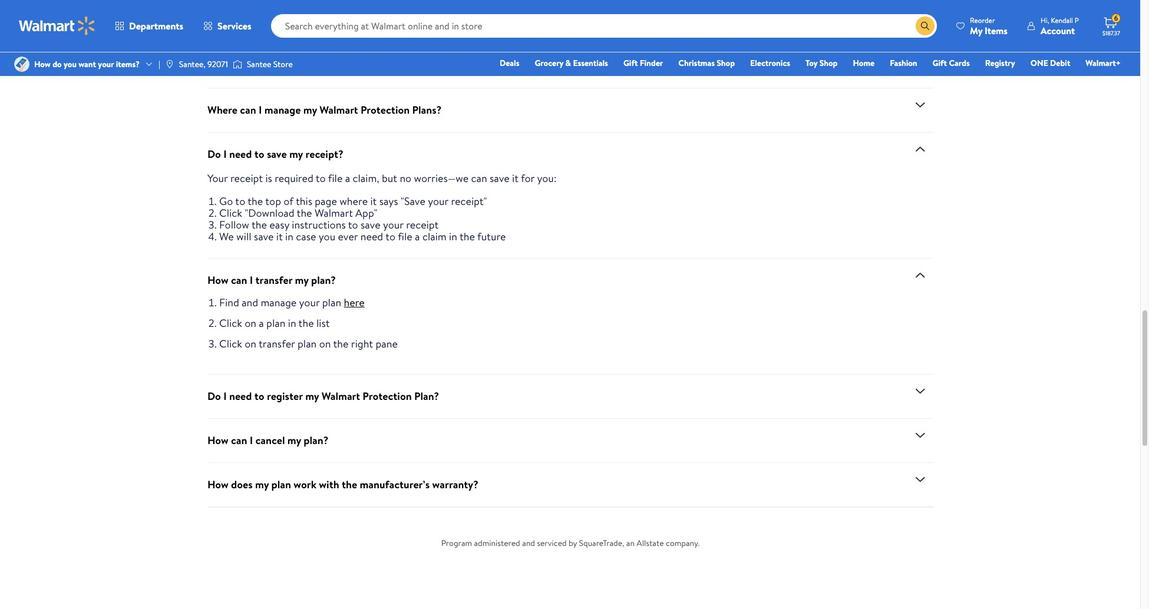 Task type: describe. For each thing, give the bounding box(es) containing it.
one debit link
[[1026, 57, 1076, 70]]

my
[[971, 24, 983, 37]]

essentials
[[573, 57, 608, 69]]

toy
[[806, 57, 818, 69]]

home
[[853, 57, 875, 69]]

santee store
[[247, 58, 293, 70]]

walmart image
[[19, 17, 96, 35]]

hi, kendall p account
[[1041, 15, 1080, 37]]

account
[[1041, 24, 1076, 37]]

grocery
[[535, 57, 564, 69]]

&
[[566, 57, 571, 69]]

registry
[[986, 57, 1016, 69]]

finder
[[640, 57, 663, 69]]

gift cards link
[[928, 57, 976, 70]]

gift finder
[[624, 57, 663, 69]]

deals link
[[495, 57, 525, 70]]

|
[[159, 58, 160, 70]]

electronics link
[[745, 57, 796, 70]]

one
[[1031, 57, 1049, 69]]

registry link
[[980, 57, 1021, 70]]

cards
[[950, 57, 970, 69]]

want
[[79, 58, 96, 70]]

santee,
[[179, 58, 206, 70]]

shop for christmas shop
[[717, 57, 735, 69]]

home link
[[848, 57, 880, 70]]

christmas
[[679, 57, 715, 69]]

store
[[273, 58, 293, 70]]

6 $187.37
[[1103, 13, 1121, 37]]

walmart+ link
[[1081, 57, 1127, 70]]

Search search field
[[271, 14, 938, 38]]

gift for gift cards
[[933, 57, 948, 69]]

christmas shop link
[[674, 57, 741, 70]]

how do you want your items?
[[34, 58, 140, 70]]

santee
[[247, 58, 271, 70]]

toy shop link
[[801, 57, 843, 70]]

grocery & essentials
[[535, 57, 608, 69]]

departments button
[[105, 12, 193, 40]]

you
[[64, 58, 77, 70]]



Task type: vqa. For each thing, say whether or not it's contained in the screenshot.
Manufacturer
no



Task type: locate. For each thing, give the bounding box(es) containing it.
deals
[[500, 57, 520, 69]]

toy shop
[[806, 57, 838, 69]]

debit
[[1051, 57, 1071, 69]]

 image
[[14, 57, 29, 72], [233, 58, 242, 70]]

do
[[53, 58, 62, 70]]

gift for gift finder
[[624, 57, 638, 69]]

0 horizontal spatial  image
[[14, 57, 29, 72]]

items?
[[116, 58, 140, 70]]

shop inside toy shop link
[[820, 57, 838, 69]]

6
[[1115, 13, 1119, 23]]

christmas shop
[[679, 57, 735, 69]]

departments
[[129, 19, 183, 32]]

santee, 92071
[[179, 58, 228, 70]]

$187.37
[[1103, 29, 1121, 37]]

Walmart Site-Wide search field
[[271, 14, 938, 38]]

shop inside christmas shop link
[[717, 57, 735, 69]]

shop right christmas
[[717, 57, 735, 69]]

shop for toy shop
[[820, 57, 838, 69]]

92071
[[208, 58, 228, 70]]

2 gift from the left
[[933, 57, 948, 69]]

0 horizontal spatial shop
[[717, 57, 735, 69]]

1 shop from the left
[[717, 57, 735, 69]]

electronics
[[751, 57, 791, 69]]

fashion link
[[885, 57, 923, 70]]

how
[[34, 58, 51, 70]]

 image right 92071
[[233, 58, 242, 70]]

gift cards
[[933, 57, 970, 69]]

 image for how do you want your items?
[[14, 57, 29, 72]]

shop
[[717, 57, 735, 69], [820, 57, 838, 69]]

gift
[[624, 57, 638, 69], [933, 57, 948, 69]]

0 horizontal spatial gift
[[624, 57, 638, 69]]

2 shop from the left
[[820, 57, 838, 69]]

1 gift from the left
[[624, 57, 638, 69]]

your
[[98, 58, 114, 70]]

one debit
[[1031, 57, 1071, 69]]

p
[[1075, 15, 1080, 25]]

fashion
[[890, 57, 918, 69]]

items
[[985, 24, 1008, 37]]

reorder
[[971, 15, 996, 25]]

1 horizontal spatial gift
[[933, 57, 948, 69]]

grocery & essentials link
[[530, 57, 614, 70]]

gift left cards
[[933, 57, 948, 69]]

gift finder link
[[618, 57, 669, 70]]

 image left how
[[14, 57, 29, 72]]

kendall
[[1052, 15, 1074, 25]]

walmart+
[[1086, 57, 1121, 69]]

reorder my items
[[971, 15, 1008, 37]]

search icon image
[[921, 21, 930, 31]]

services button
[[193, 12, 262, 40]]

 image for santee store
[[233, 58, 242, 70]]

shop right toy
[[820, 57, 838, 69]]

hi,
[[1041, 15, 1050, 25]]

1 horizontal spatial shop
[[820, 57, 838, 69]]

gift left finder
[[624, 57, 638, 69]]

1 horizontal spatial  image
[[233, 58, 242, 70]]

 image
[[165, 60, 174, 69]]

services
[[218, 19, 252, 32]]



